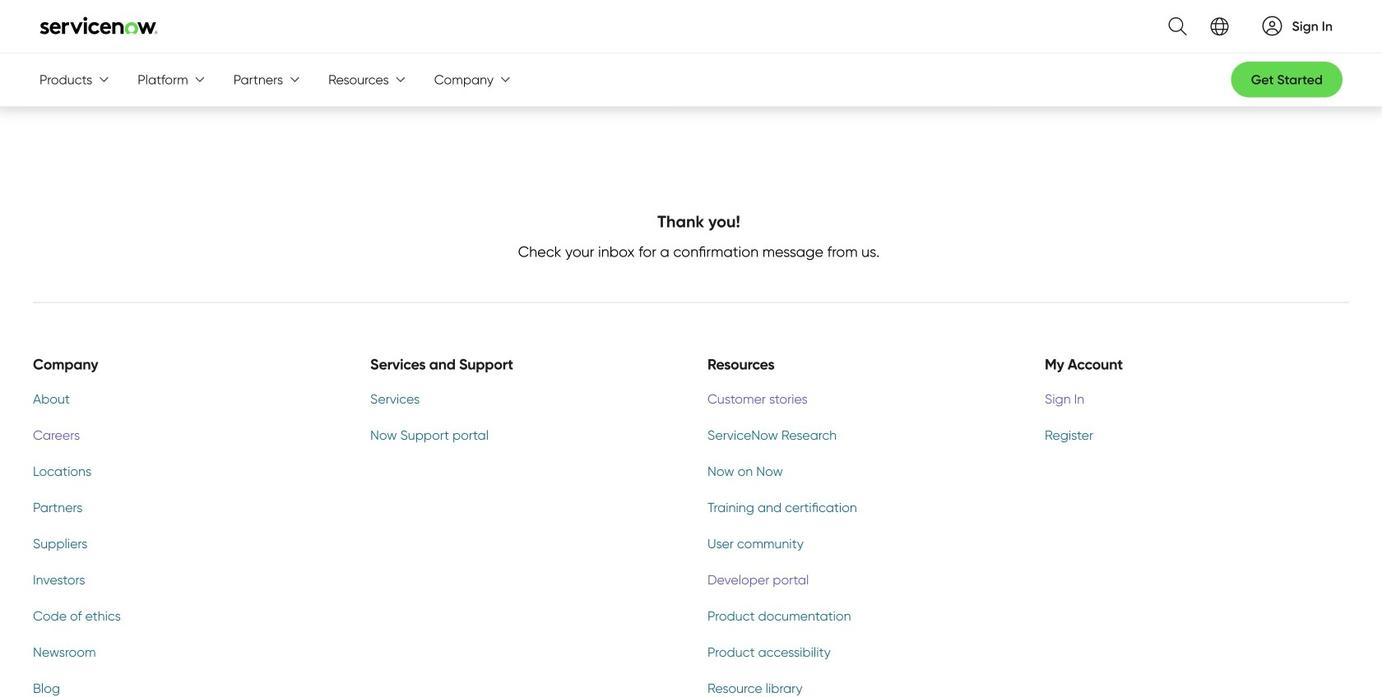 Task type: describe. For each thing, give the bounding box(es) containing it.
servicenow image
[[40, 16, 158, 34]]

arc image
[[1263, 16, 1283, 36]]

search image
[[1159, 7, 1187, 45]]



